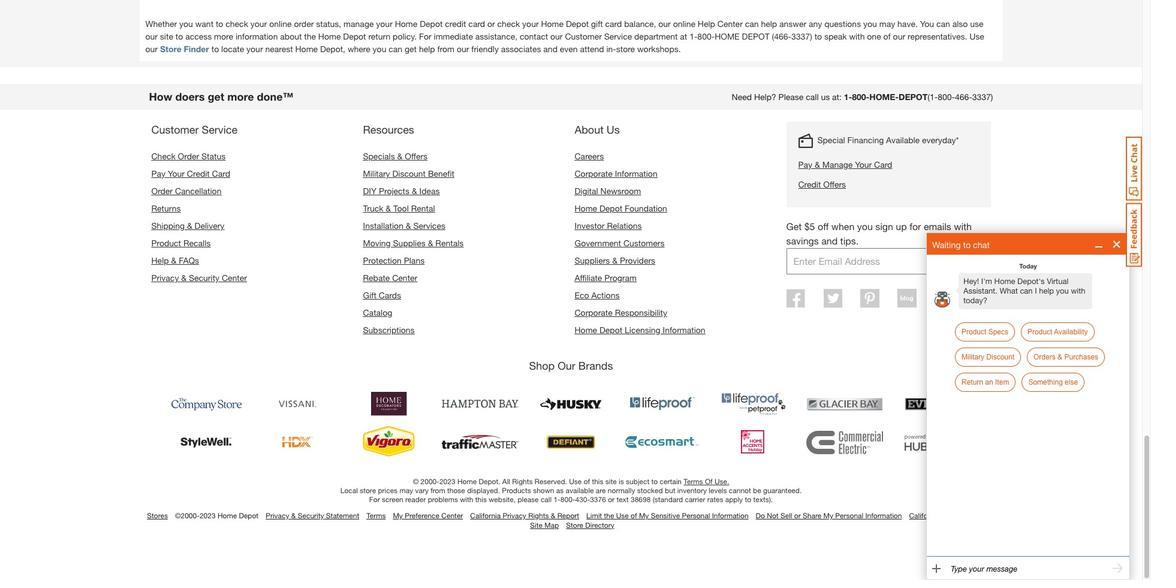 Task type: vqa. For each thing, say whether or not it's contained in the screenshot.
the california privacy rights & report
yes



Task type: locate. For each thing, give the bounding box(es) containing it.
military down specials
[[363, 169, 390, 179]]

more left done™
[[227, 90, 254, 103]]

returns link
[[151, 203, 181, 214]]

discount for military discount benefit
[[392, 169, 426, 179]]

hey! i'm home depot's virtual assistant. what can i help you with today? list
[[927, 272, 1130, 311]]

& up recalls
[[187, 221, 192, 231]]

0 vertical spatial discount
[[392, 169, 426, 179]]

1 card from the left
[[468, 19, 485, 29]]

home
[[395, 19, 417, 29], [541, 19, 564, 29], [318, 31, 341, 41], [295, 44, 318, 54], [575, 203, 597, 214], [994, 277, 1015, 286], [575, 325, 597, 335], [457, 477, 477, 486], [218, 512, 237, 521]]

1 horizontal spatial service
[[604, 31, 632, 41]]

1 vertical spatial of
[[584, 477, 590, 486]]

get down policy.
[[405, 44, 417, 54]]

for up terms link
[[369, 495, 380, 504]]

use down use
[[970, 31, 984, 41]]

& left tool
[[386, 203, 391, 214]]

0 horizontal spatial site
[[160, 31, 173, 41]]

rebate
[[363, 273, 390, 283]]

0 horizontal spatial help
[[419, 44, 435, 54]]

{{windowtitle}} heading
[[932, 240, 990, 250]]

contact
[[520, 31, 548, 41]]

the company store image
[[168, 387, 245, 421]]

this up 3376
[[592, 477, 603, 486]]

personal for sensitive
[[682, 512, 710, 521]]

depot left (466-
[[742, 31, 770, 41]]

return an item
[[962, 378, 1009, 387]]

manage
[[822, 160, 853, 170]]

credit up 'cancellation'
[[187, 169, 210, 179]]

to inside the "chat window" dialog
[[963, 240, 971, 250]]

terms of use. link
[[684, 477, 729, 486]]

corporate for corporate information
[[575, 169, 613, 179]]

center down plans
[[392, 273, 417, 283]]

0 horizontal spatial privacy
[[151, 273, 179, 283]]

2000-
[[421, 477, 439, 486]]

assistant.
[[963, 287, 998, 296]]

1 vertical spatial rights
[[528, 512, 549, 521]]

home down about
[[295, 44, 318, 54]]

0 vertical spatial 2023
[[439, 477, 455, 486]]

discount inside 'button'
[[986, 353, 1014, 362]]

or inside © 2000-2023 home depot. all rights reserved. use of this site is subject to certain terms of use. local store prices may vary from those displayed. products shown as available are normally stocked but inventory levels cannot be guaranteed. for screen reader problems with this website, please call 1-800-430-3376 or text 38698 (standard carrier rates apply to texts).
[[608, 495, 615, 504]]

0 horizontal spatial store
[[360, 486, 376, 495]]

0 horizontal spatial security
[[189, 273, 219, 283]]

check order status link
[[151, 151, 226, 161]]

rights down please
[[528, 512, 549, 521]]

0 horizontal spatial order
[[151, 186, 173, 196]]

corporate information link
[[575, 169, 658, 179]]

affiliate
[[575, 273, 602, 283]]

something else
[[1028, 378, 1078, 387]]

800- right at
[[698, 31, 715, 41]]

return
[[368, 31, 390, 41]]

my down screen
[[393, 512, 403, 521]]

0 vertical spatial call
[[806, 92, 819, 102]]

1 horizontal spatial get
[[405, 44, 417, 54]]

home inside © 2000-2023 home depot. all rights reserved. use of this site is subject to certain terms of use. local store prices may vary from those displayed. products shown as available are normally stocked but inventory levels cannot be guaranteed. for screen reader problems with this website, please call 1-800-430-3376 or text 38698 (standard carrier rates apply to texts).
[[457, 477, 477, 486]]

0 horizontal spatial credit
[[187, 169, 210, 179]]

chain
[[966, 512, 985, 521]]

use inside whether you want to check your online order status, manage your home depot credit card or check your home depot gift card balance, our online help center can help answer any questions you may have. you can also use our site to access more information about the home depot return policy. for immediate assistance, contact our customer service department at 1-800-home depot (466-3337) to speak with one of our representatives. use our
[[970, 31, 984, 41]]

1 horizontal spatial california
[[909, 512, 940, 521]]

product up 'orders'
[[1028, 328, 1052, 336]]

credit down pay & manage your card
[[798, 179, 821, 190]]

or inside whether you want to check your online order status, manage your home depot credit card or check your home depot gift card balance, our online help center can help answer any questions you may have. you can also use our site to access more information about the home depot return policy. for immediate assistance, contact our customer service department at 1-800-home depot (466-3337) to speak with one of our representatives. use our
[[487, 19, 495, 29]]

0 horizontal spatial personal
[[682, 512, 710, 521]]

product
[[151, 238, 181, 248], [962, 328, 986, 336], [1028, 328, 1052, 336]]

0 horizontal spatial use
[[569, 477, 582, 486]]

use
[[970, 19, 984, 29]]

corporate responsibility link
[[575, 308, 667, 318]]

1 vertical spatial military
[[962, 353, 984, 362]]

1 horizontal spatial store
[[616, 44, 635, 54]]

3337) down answer
[[791, 31, 812, 41]]

also
[[952, 19, 968, 29]]

discount up item
[[986, 353, 1014, 362]]

something else button
[[1022, 373, 1085, 392]]

for inside whether you want to check your online order status, manage your home depot credit card or check your home depot gift card balance, our online help center can help answer any questions you may have. you can also use our site to access more information about the home depot return policy. for immediate assistance, contact our customer service department at 1-800-home depot (466-3337) to speak with one of our representatives. use our
[[419, 31, 431, 41]]

1 horizontal spatial order
[[178, 151, 199, 161]]

3337)
[[791, 31, 812, 41], [972, 92, 993, 102]]

home depot on twitter image
[[824, 289, 842, 308]]

from down immediate
[[437, 44, 454, 54]]

security down faqs
[[189, 273, 219, 283]]

2 horizontal spatial 1-
[[844, 92, 852, 102]]

2 horizontal spatial privacy
[[503, 512, 526, 521]]

your up information
[[250, 19, 267, 29]]

stocked
[[637, 486, 663, 495]]

savings
[[786, 235, 819, 247]]

subject
[[626, 477, 649, 486]]

from right vary
[[431, 486, 445, 495]]

1 california from the left
[[470, 512, 501, 521]]

0 vertical spatial terms
[[684, 477, 703, 486]]

the right limit
[[604, 512, 614, 521]]

& for help & faqs
[[171, 256, 176, 266]]

return an item button
[[955, 373, 1016, 392]]

1 horizontal spatial military
[[962, 353, 984, 362]]

0 horizontal spatial terms
[[366, 512, 386, 521]]

and left even
[[543, 44, 558, 54]]

1 personal from the left
[[682, 512, 710, 521]]

limit
[[586, 512, 602, 521]]

1 horizontal spatial security
[[298, 512, 324, 521]]

your down information
[[246, 44, 263, 54]]

1 horizontal spatial card
[[605, 19, 622, 29]]

terms left of
[[684, 477, 703, 486]]

0 vertical spatial for
[[419, 31, 431, 41]]

california for california supply chain act
[[909, 512, 940, 521]]

1 horizontal spatial 2023
[[439, 477, 455, 486]]

0 horizontal spatial online
[[269, 19, 292, 29]]

help inside hey! i'm home depot's virtual assistant. what can i help you with today?
[[1039, 287, 1054, 296]]

2 horizontal spatial of
[[883, 31, 891, 41]]

do
[[756, 512, 765, 521]]

commercial electric image
[[806, 426, 883, 459]]

0 vertical spatial help
[[698, 19, 715, 29]]

terms
[[684, 477, 703, 486], [366, 512, 386, 521]]

0 horizontal spatial for
[[369, 495, 380, 504]]

california left supply
[[909, 512, 940, 521]]

38698
[[631, 495, 651, 504]]

us
[[607, 123, 620, 136]]

privacy for privacy & security statement
[[266, 512, 289, 521]]

security for statement
[[298, 512, 324, 521]]

home left depot.
[[457, 477, 477, 486]]

1 horizontal spatial may
[[879, 19, 895, 29]]

depot's
[[1017, 277, 1045, 286]]

can inside hey! i'm home depot's virtual assistant. what can i help you with today?
[[1020, 287, 1033, 296]]

our left store
[[145, 44, 158, 54]]

help up (466-
[[761, 19, 777, 29]]

store right local
[[360, 486, 376, 495]]

2 check from the left
[[497, 19, 520, 29]]

with left the one
[[849, 31, 865, 41]]

personal down carrier
[[682, 512, 710, 521]]

call left as
[[541, 495, 552, 504]]

limit the use of my sensitive personal information
[[586, 512, 749, 521]]

0 horizontal spatial the
[[304, 31, 316, 41]]

1 vertical spatial or
[[608, 495, 615, 504]]

catalog link
[[363, 308, 392, 318]]

service up in-
[[604, 31, 632, 41]]

(standard
[[653, 495, 683, 504]]

providers
[[620, 256, 655, 266]]

service inside whether you want to check your online order status, manage your home depot credit card or check your home depot gift card balance, our online help center can help answer any questions you may have. you can also use our site to access more information about the home depot return policy. for immediate assistance, contact our customer service department at 1-800-home depot (466-3337) to speak with one of our representatives. use our
[[604, 31, 632, 41]]

send image
[[1111, 562, 1124, 576]]

pay down the check
[[151, 169, 166, 179]]

home depot on facebook image
[[787, 289, 805, 308]]

1 horizontal spatial terms
[[684, 477, 703, 486]]

0 vertical spatial help
[[761, 19, 777, 29]]

or up assistance,
[[487, 19, 495, 29]]

with up availability
[[1071, 287, 1085, 296]]

1 horizontal spatial personal
[[835, 512, 863, 521]]

1 vertical spatial 2023
[[200, 512, 216, 521]]

list item
[[956, 287, 959, 294], [956, 287, 959, 294]]

return
[[962, 378, 983, 387]]

to left chat
[[963, 240, 971, 250]]

of
[[883, 31, 891, 41], [584, 477, 590, 486], [631, 512, 637, 521]]

1 vertical spatial corporate
[[575, 308, 613, 318]]

1 vertical spatial 1-
[[844, 92, 852, 102]]

help
[[761, 19, 777, 29], [419, 44, 435, 54], [1039, 287, 1054, 296]]

1 horizontal spatial credit
[[798, 179, 821, 190]]

800- inside whether you want to check your online order status, manage your home depot credit card or check your home depot gift card balance, our online help center can help answer any questions you may have. you can also use our site to access more information about the home depot return policy. for immediate assistance, contact our customer service department at 1-800-home depot (466-3337) to speak with one of our representatives. use our
[[698, 31, 715, 41]]

hey!
[[963, 277, 979, 286]]

1 vertical spatial call
[[541, 495, 552, 504]]

2 corporate from the top
[[575, 308, 613, 318]]

sign
[[876, 221, 893, 232]]

3337) inside whether you want to check your online order status, manage your home depot credit card or check your home depot gift card balance, our online help center can help answer any questions you may have. you can also use our site to access more information about the home depot return policy. for immediate assistance, contact our customer service department at 1-800-home depot (466-3337) to speak with one of our representatives. use our
[[791, 31, 812, 41]]

2 card from the left
[[605, 19, 622, 29]]

rights
[[512, 477, 533, 486], [528, 512, 549, 521]]

everyday*
[[922, 135, 959, 145]]

1 horizontal spatial site
[[605, 477, 617, 486]]

security for center
[[189, 273, 219, 283]]

suppliers & providers
[[575, 256, 655, 266]]

1- right at:
[[844, 92, 852, 102]]

0 vertical spatial 3337)
[[791, 31, 812, 41]]

1 vertical spatial from
[[431, 486, 445, 495]]

1 horizontal spatial or
[[608, 495, 615, 504]]

with up {{windowtitle}} heading
[[954, 221, 972, 232]]

to up store finder link
[[176, 31, 183, 41]]

orders & purchases
[[1034, 353, 1098, 362]]

0 vertical spatial from
[[437, 44, 454, 54]]

what
[[1000, 287, 1018, 296]]

depot up available
[[899, 92, 928, 102]]

may left vary
[[400, 486, 413, 495]]

& inside button
[[1058, 353, 1062, 362]]

hampton bay image
[[442, 387, 518, 421]]

0 horizontal spatial california
[[470, 512, 501, 521]]

1 vertical spatial and
[[821, 235, 838, 247]]

privacy & security statement
[[266, 512, 359, 521]]

investor relations link
[[575, 221, 642, 231]]

more up locate
[[214, 31, 233, 41]]

store inside © 2000-2023 home depot. all rights reserved. use of this site is subject to certain terms of use. local store prices may vary from those displayed. products shown as available are normally stocked but inventory levels cannot be guaranteed. for screen reader problems with this website, please call 1-800-430-3376 or text 38698 (standard carrier rates apply to texts).
[[360, 486, 376, 495]]

0 vertical spatial service
[[604, 31, 632, 41]]

©2000-2023 home depot
[[175, 512, 259, 521]]

about us
[[575, 123, 620, 136]]

help down the product recalls
[[151, 256, 169, 266]]

product left specs
[[962, 328, 986, 336]]

pay your credit card link
[[151, 169, 230, 179]]

military inside 'button'
[[962, 353, 984, 362]]

0 vertical spatial of
[[883, 31, 891, 41]]

1 horizontal spatial privacy
[[266, 512, 289, 521]]

shown
[[533, 486, 554, 495]]

& for privacy & security statement
[[291, 512, 296, 521]]

doers
[[175, 90, 205, 103]]

& for privacy & security center
[[181, 273, 187, 283]]

1 vertical spatial customer
[[151, 123, 199, 136]]

plans
[[404, 256, 425, 266]]

3 my from the left
[[823, 512, 833, 521]]

1 horizontal spatial for
[[419, 31, 431, 41]]

with right problems
[[460, 495, 473, 504]]

home depot on pinterest image
[[861, 289, 879, 308]]

1 list item from the left
[[956, 287, 959, 294]]

site left is
[[605, 477, 617, 486]]

and down off
[[821, 235, 838, 247]]

the inside whether you want to check your online order status, manage your home depot credit card or check your home depot gift card balance, our online help center can help answer any questions you may have. you can also use our site to access more information about the home depot return policy. for immediate assistance, contact our customer service department at 1-800-home depot (466-3337) to speak with one of our representatives. use our
[[304, 31, 316, 41]]

©2000-
[[175, 512, 200, 521]]

waiting
[[932, 240, 961, 250]]

check up information
[[226, 19, 248, 29]]

relations
[[607, 221, 642, 231]]

brands
[[578, 359, 613, 372]]

2 california from the left
[[909, 512, 940, 521]]

0 vertical spatial depot
[[742, 31, 770, 41]]

0 vertical spatial and
[[543, 44, 558, 54]]

0 horizontal spatial call
[[541, 495, 552, 504]]

0 horizontal spatial 3337)
[[791, 31, 812, 41]]

benefit
[[428, 169, 454, 179]]

home depot licensing information link
[[575, 325, 705, 335]]

0 vertical spatial security
[[189, 273, 219, 283]]

not
[[767, 512, 779, 521]]

1 vertical spatial may
[[400, 486, 413, 495]]

you left sign
[[857, 221, 873, 232]]

0 vertical spatial the
[[304, 31, 316, 41]]

0 vertical spatial site
[[160, 31, 173, 41]]

husky image
[[533, 387, 609, 421]]

projects
[[379, 186, 410, 196]]

lifeproof with petproof technology carpet image
[[715, 387, 792, 421]]

my
[[393, 512, 403, 521], [639, 512, 649, 521], [823, 512, 833, 521]]

2 vertical spatial use
[[616, 512, 629, 521]]

store down "balance,"
[[616, 44, 635, 54]]

available
[[886, 135, 920, 145]]

i
[[1035, 287, 1037, 296]]

& for installation & services
[[406, 221, 411, 231]]

your up order cancellation
[[168, 169, 185, 179]]

order up pay your credit card
[[178, 151, 199, 161]]

800- inside © 2000-2023 home depot. all rights reserved. use of this site is subject to certain terms of use. local store prices may vary from those displayed. products shown as available are normally stocked but inventory levels cannot be guaranteed. for screen reader problems with this website, please call 1-800-430-3376 or text 38698 (standard carrier rates apply to texts).
[[560, 495, 575, 504]]

& left faqs
[[171, 256, 176, 266]]

1 vertical spatial the
[[604, 512, 614, 521]]

depot inside whether you want to check your online order status, manage your home depot credit card or check your home depot gift card balance, our online help center can help answer any questions you may have. you can also use our site to access more information about the home depot return policy. for immediate assistance, contact our customer service department at 1-800-home depot (466-3337) to speak with one of our representatives. use our
[[742, 31, 770, 41]]

& for suppliers & providers
[[612, 256, 618, 266]]

1 horizontal spatial offers
[[823, 179, 846, 190]]

& for pay & manage your card
[[815, 160, 820, 170]]

help down immediate
[[419, 44, 435, 54]]

of right the one
[[883, 31, 891, 41]]

trafficmaster image
[[442, 426, 518, 459]]

2 personal from the left
[[835, 512, 863, 521]]

terms inside © 2000-2023 home depot. all rights reserved. use of this site is subject to certain terms of use. local store prices may vary from those displayed. products shown as available are normally stocked but inventory levels cannot be guaranteed. for screen reader problems with this website, please call 1-800-430-3376 or text 38698 (standard carrier rates apply to texts).
[[684, 477, 703, 486]]

800- up report
[[560, 495, 575, 504]]

can left i at the right
[[1020, 287, 1033, 296]]

center inside whether you want to check your online order status, manage your home depot credit card or check your home depot gift card balance, our online help center can help answer any questions you may have. you can also use our site to access more information about the home depot return policy. for immediate assistance, contact our customer service department at 1-800-home depot (466-3337) to speak with one of our representatives. use our
[[718, 19, 743, 29]]

your
[[250, 19, 267, 29], [376, 19, 393, 29], [522, 19, 539, 29], [246, 44, 263, 54]]

card right credit
[[468, 19, 485, 29]]

you up access
[[179, 19, 193, 29]]

may
[[879, 19, 895, 29], [400, 486, 413, 495]]

1 vertical spatial credit
[[798, 179, 821, 190]]

military discount
[[962, 353, 1014, 362]]

your down financing
[[855, 160, 872, 170]]

1- down reserved.
[[554, 495, 560, 504]]

my down 38698
[[639, 512, 649, 521]]

1 vertical spatial use
[[569, 477, 582, 486]]

defiant image
[[533, 426, 609, 459]]

pay for pay & manage your card
[[798, 160, 812, 170]]

1 my from the left
[[393, 512, 403, 521]]

0 vertical spatial more
[[214, 31, 233, 41]]

can down policy.
[[389, 44, 402, 54]]

use right as
[[569, 477, 582, 486]]

2 vertical spatial 1-
[[554, 495, 560, 504]]

my right share
[[823, 512, 833, 521]]

1 horizontal spatial pay
[[798, 160, 812, 170]]

product for product specs
[[962, 328, 986, 336]]

1- inside © 2000-2023 home depot. all rights reserved. use of this site is subject to certain terms of use. local store prices may vary from those displayed. products shown as available are normally stocked but inventory levels cannot be guaranteed. for screen reader problems with this website, please call 1-800-430-3376 or text 38698 (standard carrier rates apply to texts).
[[554, 495, 560, 504]]

for inside © 2000-2023 home depot. all rights reserved. use of this site is subject to certain terms of use. local store prices may vary from those displayed. products shown as available are normally stocked but inventory levels cannot be guaranteed. for screen reader problems with this website, please call 1-800-430-3376 or text 38698 (standard carrier rates apply to texts).
[[369, 495, 380, 504]]

privacy for privacy & security center
[[151, 273, 179, 283]]

how
[[149, 90, 172, 103]]

0 horizontal spatial may
[[400, 486, 413, 495]]

hdx image
[[259, 426, 336, 459]]

1 horizontal spatial and
[[821, 235, 838, 247]]

privacy & security statement link
[[266, 512, 359, 521]]

800- up everyday*
[[938, 92, 955, 102]]

1 vertical spatial depot
[[899, 92, 928, 102]]

hey! i'm home depot's virtual assistant. what can i help you with today?
[[963, 277, 1085, 305]]

specials & offers
[[363, 151, 428, 161]]

the down "order"
[[304, 31, 316, 41]]

corporate down the careers link
[[575, 169, 613, 179]]

1 horizontal spatial my
[[639, 512, 649, 521]]

0 horizontal spatial or
[[487, 19, 495, 29]]

1 vertical spatial security
[[298, 512, 324, 521]]

manage
[[344, 19, 374, 29]]

virtual
[[1047, 277, 1069, 286]]

locate
[[221, 44, 244, 54]]

(466-
[[772, 31, 791, 41]]

1 vertical spatial this
[[475, 495, 487, 504]]

1 corporate from the top
[[575, 169, 613, 179]]

2 list item from the left
[[956, 287, 959, 294]]

home inside hey! i'm home depot's virtual assistant. what can i help you with today?
[[994, 277, 1015, 286]]

for up store finder to locate your nearest home depot, where you can get help from our friendly associates and even attend in-store workshops.
[[419, 31, 431, 41]]

security left statement
[[298, 512, 324, 521]]

0 horizontal spatial service
[[202, 123, 238, 136]]

glacier bay image
[[806, 387, 883, 421]]

more inside whether you want to check your online order status, manage your home depot credit card or check your home depot gift card balance, our online help center can help answer any questions you may have. you can also use our site to access more information about the home depot return policy. for immediate assistance, contact our customer service department at 1-800-home depot (466-3337) to speak with one of our representatives. use our
[[214, 31, 233, 41]]

service up status
[[202, 123, 238, 136]]

product recalls
[[151, 238, 211, 248]]

0 vertical spatial rights
[[512, 477, 533, 486]]

or right sell
[[794, 512, 801, 521]]

Type your message text field
[[951, 565, 1106, 574]]

pay inside pay & manage your card link
[[798, 160, 812, 170]]

0 horizontal spatial get
[[208, 90, 224, 103]]

offers
[[405, 151, 428, 161], [823, 179, 846, 190]]

go button
[[957, 248, 991, 275]]

0 horizontal spatial card
[[468, 19, 485, 29]]

may up the one
[[879, 19, 895, 29]]

card down status
[[212, 169, 230, 179]]

online up about
[[269, 19, 292, 29]]

statement
[[326, 512, 359, 521]]

of inside whether you want to check your online order status, manage your home depot credit card or check your home depot gift card balance, our online help center can help answer any questions you may have. you can also use our site to access more information about the home depot return policy. for immediate assistance, contact our customer service department at 1-800-home depot (466-3337) to speak with one of our representatives. use our
[[883, 31, 891, 41]]

moving supplies & rentals
[[363, 238, 464, 248]]

center
[[718, 19, 743, 29], [222, 273, 247, 283], [392, 273, 417, 283], [441, 512, 463, 521]]

2 horizontal spatial or
[[794, 512, 801, 521]]

0 horizontal spatial check
[[226, 19, 248, 29]]

0 horizontal spatial of
[[584, 477, 590, 486]]

protection plans
[[363, 256, 425, 266]]

truck & tool rental link
[[363, 203, 435, 214]]

pay up credit offers in the right of the page
[[798, 160, 812, 170]]

& up supplies
[[406, 221, 411, 231]]

1 vertical spatial offers
[[823, 179, 846, 190]]

of down 38698
[[631, 512, 637, 521]]

1 vertical spatial help
[[151, 256, 169, 266]]

1 horizontal spatial 3337)
[[972, 92, 993, 102]]

& left manage
[[815, 160, 820, 170]]

help right i at the right
[[1039, 287, 1054, 296]]

with inside hey! i'm home depot's virtual assistant. what can i help you with today?
[[1071, 287, 1085, 296]]

or
[[487, 19, 495, 29], [608, 495, 615, 504], [794, 512, 801, 521]]

1 online from the left
[[269, 19, 292, 29]]

feedback link image
[[1126, 203, 1142, 267]]

card
[[468, 19, 485, 29], [605, 19, 622, 29]]

discount up 'diy projects & ideas' link
[[392, 169, 426, 179]]

special financing available everyday*
[[817, 135, 959, 145]]

1 horizontal spatial check
[[497, 19, 520, 29]]

1 vertical spatial discount
[[986, 353, 1014, 362]]

0 horizontal spatial pay
[[151, 169, 166, 179]]

0 vertical spatial 1-
[[690, 31, 698, 41]]



Task type: describe. For each thing, give the bounding box(es) containing it.
1 vertical spatial terms
[[366, 512, 386, 521]]

military for military discount benefit
[[363, 169, 390, 179]]

our up the department
[[658, 19, 671, 29]]

today?
[[963, 296, 987, 305]]

our down have.
[[893, 31, 905, 41]]

credit
[[445, 19, 466, 29]]

reader
[[405, 495, 426, 504]]

home up the contact
[[541, 19, 564, 29]]

home depot mobile apps image
[[975, 289, 987, 308]]

orders & purchases button
[[1027, 348, 1105, 367]]

0 horizontal spatial 2023
[[200, 512, 216, 521]]

certain
[[660, 477, 682, 486]]

3376
[[590, 495, 606, 504]]

800- right at:
[[852, 92, 870, 102]]

home accents holiday image
[[715, 426, 792, 459]]

is
[[619, 477, 624, 486]]

rights inside © 2000-2023 home depot. all rights reserved. use of this site is subject to certain terms of use. local store prices may vary from those displayed. products shown as available are normally stocked but inventory levels cannot be guaranteed. for screen reader problems with this website, please call 1-800-430-3376 or text 38698 (standard carrier rates apply to texts).
[[512, 477, 533, 486]]

0 horizontal spatial card
[[212, 169, 230, 179]]

gift cards link
[[363, 290, 401, 300]]

all
[[502, 477, 510, 486]]

ideas
[[419, 186, 440, 196]]

& for shipping & delivery
[[187, 221, 192, 231]]

1 vertical spatial more
[[227, 90, 254, 103]]

& left ideas
[[412, 186, 417, 196]]

our down immediate
[[457, 44, 469, 54]]

privacy & security center
[[151, 273, 247, 283]]

466-
[[955, 92, 972, 102]]

chat window dialog
[[926, 233, 1130, 580]]

site inside whether you want to check your online order status, manage your home depot credit card or check your home depot gift card balance, our online help center can help answer any questions you may have. you can also use our site to access more information about the home depot return policy. for immediate assistance, contact our customer service department at 1-800-home depot (466-3337) to speak with one of our representatives. use our
[[160, 31, 173, 41]]

site inside © 2000-2023 home depot. all rights reserved. use of this site is subject to certain terms of use. local store prices may vary from those displayed. products shown as available are normally stocked but inventory levels cannot be guaranteed. for screen reader problems with this website, please call 1-800-430-3376 or text 38698 (standard carrier rates apply to texts).
[[605, 477, 617, 486]]

you down return
[[373, 44, 386, 54]]

customers
[[623, 238, 665, 248]]

& for orders & purchases
[[1058, 353, 1062, 362]]

prices
[[378, 486, 398, 495]]

shop our brands
[[529, 359, 613, 372]]

you inside hey! i'm home depot's virtual assistant. what can i help you with today?
[[1056, 287, 1069, 296]]

0 vertical spatial this
[[592, 477, 603, 486]]

depot.
[[479, 477, 500, 486]]

are
[[596, 486, 606, 495]]

us
[[821, 92, 830, 102]]

product for product availability
[[1028, 328, 1052, 336]]

can left answer
[[745, 19, 759, 29]]

purchases
[[1064, 353, 1098, 362]]

from inside © 2000-2023 home depot. all rights reserved. use of this site is subject to certain terms of use. local store prices may vary from those displayed. products shown as available are normally stocked but inventory levels cannot be guaranteed. for screen reader problems with this website, please call 1-800-430-3376 or text 38698 (standard carrier rates apply to texts).
[[431, 486, 445, 495]]

0 horizontal spatial your
[[168, 169, 185, 179]]

program
[[605, 273, 637, 283]]

help inside whether you want to check your online order status, manage your home depot credit card or check your home depot gift card balance, our online help center can help answer any questions you may have. you can also use our site to access more information about the home depot return policy. for immediate assistance, contact our customer service department at 1-800-home depot (466-3337) to speak with one of our representatives. use our
[[761, 19, 777, 29]]

rentals
[[435, 238, 464, 248]]

eco actions
[[575, 290, 620, 300]]

your up return
[[376, 19, 393, 29]]

0 horizontal spatial customer
[[151, 123, 199, 136]]

0 horizontal spatial help
[[151, 256, 169, 266]]

stylewell image
[[168, 426, 245, 459]]

shipping & delivery
[[151, 221, 224, 231]]

personal for my
[[835, 512, 863, 521]]

with inside © 2000-2023 home depot. all rights reserved. use of this site is subject to certain terms of use. local store prices may vary from those displayed. products shown as available are normally stocked but inventory levels cannot be guaranteed. for screen reader problems with this website, please call 1-800-430-3376 or text 38698 (standard carrier rates apply to texts).
[[460, 495, 473, 504]]

1 horizontal spatial card
[[874, 160, 892, 170]]

product availability
[[1028, 328, 1088, 336]]

specials
[[363, 151, 395, 161]]

store finder to locate your nearest home depot, where you can get help from our friendly associates and even attend in-store workshops.
[[160, 44, 681, 54]]

can up representatives.
[[936, 19, 950, 29]]

moving supplies & rentals link
[[363, 238, 464, 248]]

chat
[[973, 240, 990, 250]]

and inside get $5 off when you sign up for emails with savings and tips.
[[821, 235, 838, 247]]

installation & services link
[[363, 221, 445, 231]]

of inside © 2000-2023 home depot. all rights reserved. use of this site is subject to certain terms of use. local store prices may vary from those displayed. products shown as available are normally stocked but inventory levels cannot be guaranteed. for screen reader problems with this website, please call 1-800-430-3376 or text 38698 (standard carrier rates apply to texts).
[[584, 477, 590, 486]]

our down whether
[[145, 31, 158, 41]]

1 vertical spatial order
[[151, 186, 173, 196]]

access
[[185, 31, 212, 41]]

vissani image
[[259, 387, 336, 421]]

home down digital
[[575, 203, 597, 214]]

home down eco
[[575, 325, 597, 335]]

questions
[[824, 19, 861, 29]]

cannot
[[729, 486, 751, 495]]

stores
[[147, 512, 168, 521]]

to right want
[[216, 19, 223, 29]]

diy projects & ideas
[[363, 186, 440, 196]]

i'm
[[981, 277, 992, 286]]

& for specials & offers
[[397, 151, 403, 161]]

be
[[753, 486, 761, 495]]

1 horizontal spatial use
[[616, 512, 629, 521]]

eco
[[575, 290, 589, 300]]

Enter Email Address text field
[[786, 248, 957, 275]]

1 horizontal spatial call
[[806, 92, 819, 102]]

center down delivery
[[222, 273, 247, 283]]

truck & tool rental
[[363, 203, 435, 214]]

how doers get more done™
[[149, 90, 293, 103]]

recalls
[[183, 238, 211, 248]]

customer inside whether you want to check your online order status, manage your home depot credit card or check your home depot gift card balance, our online help center can help answer any questions you may have. you can also use our site to access more information about the home depot return policy. for immediate assistance, contact our customer service department at 1-800-home depot (466-3337) to speak with one of our representatives. use our
[[565, 31, 602, 41]]

protection plans link
[[363, 256, 425, 266]]

©
[[413, 477, 419, 486]]

you up the one
[[863, 19, 877, 29]]

screen
[[382, 495, 403, 504]]

with inside whether you want to check your online order status, manage your home depot credit card or check your home depot gift card balance, our online help center can help answer any questions you may have. you can also use our site to access more information about the home depot return policy. for immediate assistance, contact our customer service department at 1-800-home depot (466-3337) to speak with one of our representatives. use our
[[849, 31, 865, 41]]

everbilt image
[[897, 387, 974, 421]]

today heading
[[933, 261, 1124, 270]]

home decorators collection image
[[350, 387, 427, 421]]

want
[[195, 19, 213, 29]]

our
[[558, 359, 575, 372]]

vigoro image
[[350, 426, 427, 459]]

california privacy rights & report
[[470, 512, 579, 521]]

with inside get $5 off when you sign up for emails with savings and tips.
[[954, 221, 972, 232]]

product for product recalls
[[151, 238, 181, 248]]

0 vertical spatial offers
[[405, 151, 428, 161]]

home down the status,
[[318, 31, 341, 41]]

home depot licensing information
[[575, 325, 705, 335]]

0 horizontal spatial and
[[543, 44, 558, 54]]

use inside © 2000-2023 home depot. all rights reserved. use of this site is subject to certain terms of use. local store prices may vary from those displayed. products shown as available are normally stocked but inventory levels cannot be guaranteed. for screen reader problems with this website, please call 1-800-430-3376 or text 38698 (standard carrier rates apply to texts).
[[569, 477, 582, 486]]

2 vertical spatial or
[[794, 512, 801, 521]]

your up the contact
[[522, 19, 539, 29]]

(1-
[[928, 92, 938, 102]]

california supply chain act
[[909, 512, 998, 521]]

discount for military discount
[[986, 353, 1014, 362]]

home right ©2000-
[[218, 512, 237, 521]]

may inside whether you want to check your online order status, manage your home depot credit card or check your home depot gift card balance, our online help center can help answer any questions you may have. you can also use our site to access more information about the home depot return policy. for immediate assistance, contact our customer service department at 1-800-home depot (466-3337) to speak with one of our representatives. use our
[[879, 19, 895, 29]]

0 horizontal spatial this
[[475, 495, 487, 504]]

workshops.
[[637, 44, 681, 54]]

terms link
[[366, 512, 386, 521]]

when
[[831, 221, 855, 232]]

1 vertical spatial help
[[419, 44, 435, 54]]

live chat image
[[1126, 137, 1142, 201]]

1 horizontal spatial your
[[855, 160, 872, 170]]

balance,
[[624, 19, 656, 29]]

pay for pay your credit card
[[151, 169, 166, 179]]

1 horizontal spatial of
[[631, 512, 637, 521]]

1 horizontal spatial the
[[604, 512, 614, 521]]

status,
[[316, 19, 341, 29]]

gift
[[591, 19, 603, 29]]

may inside © 2000-2023 home depot. all rights reserved. use of this site is subject to certain terms of use. local store prices may vary from those displayed. products shown as available are normally stocked but inventory levels cannot be guaranteed. for screen reader problems with this website, please call 1-800-430-3376 or text 38698 (standard carrier rates apply to texts).
[[400, 486, 413, 495]]

gift
[[363, 290, 376, 300]]

0 vertical spatial credit
[[187, 169, 210, 179]]

to down any
[[815, 31, 822, 41]]

help & faqs link
[[151, 256, 199, 266]]

1 check from the left
[[226, 19, 248, 29]]

but
[[665, 486, 675, 495]]

ecosmart image
[[624, 426, 701, 459]]

hey! i'm home depot's virtual assistant. what can i help you with today? log
[[927, 261, 1130, 398]]

an
[[985, 378, 993, 387]]

2 online from the left
[[673, 19, 695, 29]]

friendly
[[471, 44, 499, 54]]

speak
[[824, 31, 847, 41]]

you inside get $5 off when you sign up for emails with savings and tips.
[[857, 221, 873, 232]]

minimize image
[[1092, 237, 1106, 251]]

rebate center
[[363, 273, 417, 283]]

vary
[[415, 486, 429, 495]]

home depot blog image
[[898, 289, 916, 308]]

limit the use of my sensitive personal information link
[[586, 512, 749, 521]]

1 vertical spatial 3337)
[[972, 92, 993, 102]]

share
[[803, 512, 821, 521]]

0 vertical spatial store
[[616, 44, 635, 54]]

digital
[[575, 186, 598, 196]]

call inside © 2000-2023 home depot. all rights reserved. use of this site is subject to certain terms of use. local store prices may vary from those displayed. products shown as available are normally stocked but inventory levels cannot be guaranteed. for screen reader problems with this website, please call 1-800-430-3376 or text 38698 (standard carrier rates apply to texts).
[[541, 495, 552, 504]]

& left report
[[551, 512, 555, 521]]

home-
[[870, 92, 899, 102]]

carrier
[[685, 495, 705, 504]]

go
[[966, 256, 981, 267]]

california for california privacy rights & report
[[470, 512, 501, 521]]

to left locate
[[211, 44, 219, 54]]

truck
[[363, 203, 383, 214]]

waiting to chat
[[932, 240, 990, 250]]

off
[[818, 221, 829, 232]]

our up even
[[550, 31, 563, 41]]

home up policy.
[[395, 19, 417, 29]]

about
[[280, 31, 302, 41]]

military for military discount
[[962, 353, 984, 362]]

even
[[560, 44, 578, 54]]

help inside whether you want to check your online order status, manage your home depot credit card or check your home depot gift card balance, our online help center can help answer any questions you may have. you can also use our site to access more information about the home depot return policy. for immediate assistance, contact our customer service department at 1-800-home depot (466-3337) to speak with one of our representatives. use our
[[698, 19, 715, 29]]

home depot on youtube image
[[935, 289, 953, 308]]

& for truck & tool rental
[[386, 203, 391, 214]]

hubspace smart home image
[[897, 426, 974, 459]]

corporate information
[[575, 169, 658, 179]]

credit offers
[[798, 179, 846, 190]]

1- inside whether you want to check your online order status, manage your home depot credit card or check your home depot gift card balance, our online help center can help answer any questions you may have. you can also use our site to access more information about the home depot return policy. for immediate assistance, contact our customer service department at 1-800-home depot (466-3337) to speak with one of our representatives. use our
[[690, 31, 698, 41]]

text
[[617, 495, 629, 504]]

to left certain
[[651, 477, 658, 486]]

2 my from the left
[[639, 512, 649, 521]]

levels
[[709, 486, 727, 495]]

digital newsroom
[[575, 186, 641, 196]]

0 vertical spatial order
[[178, 151, 199, 161]]

delivery
[[195, 221, 224, 231]]

product specs button
[[955, 323, 1015, 342]]

center down problems
[[441, 512, 463, 521]]

end conversation image
[[1110, 237, 1124, 251]]

use.
[[715, 477, 729, 486]]

my preference center link
[[393, 512, 463, 521]]

store
[[160, 44, 181, 54]]

lifeproof flooring image
[[624, 387, 701, 421]]

corporate for corporate responsibility
[[575, 308, 613, 318]]

2023 inside © 2000-2023 home depot. all rights reserved. use of this site is subject to certain terms of use. local store prices may vary from those displayed. products shown as available are normally stocked but inventory levels cannot be guaranteed. for screen reader problems with this website, please call 1-800-430-3376 or text 38698 (standard carrier rates apply to texts).
[[439, 477, 455, 486]]

to left be at bottom right
[[745, 495, 751, 504]]

stores link
[[147, 512, 168, 521]]

& down services
[[428, 238, 433, 248]]

get
[[786, 221, 802, 232]]

whether
[[145, 19, 177, 29]]

order cancellation link
[[151, 186, 222, 196]]



